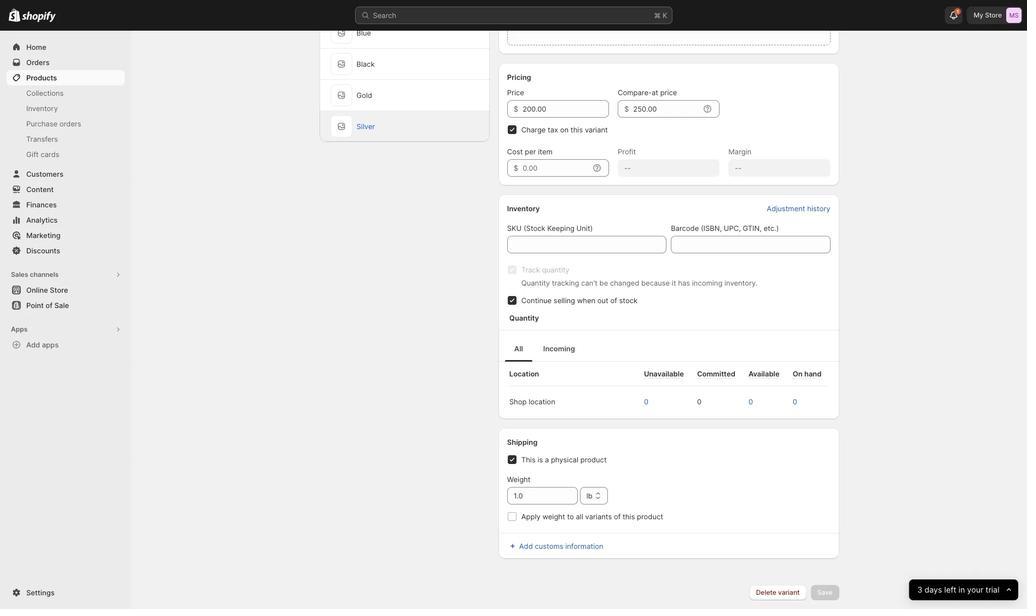 Task type: describe. For each thing, give the bounding box(es) containing it.
gold link
[[319, 80, 490, 111]]

left
[[944, 585, 956, 595]]

my store
[[974, 11, 1002, 19]]

gift
[[26, 150, 39, 159]]

add apps
[[26, 340, 59, 349]]

collections
[[26, 89, 64, 97]]

cost per item
[[507, 147, 553, 156]]

of inside point of sale link
[[46, 301, 53, 310]]

sales channels button
[[7, 267, 125, 282]]

customs
[[535, 542, 563, 550]]

purchase orders link
[[7, 116, 125, 131]]

add for add image
[[623, 8, 636, 16]]

barcode (isbn, upc, gtin, etc.)
[[671, 224, 779, 233]]

stock
[[619, 296, 637, 305]]

black
[[356, 60, 375, 68]]

sku (stock keeping unit)
[[507, 224, 593, 233]]

image
[[637, 8, 657, 16]]

on
[[793, 369, 803, 378]]

delete variant button
[[749, 585, 806, 600]]

gold
[[356, 91, 372, 100]]

store for online store
[[50, 286, 68, 294]]

apps
[[42, 340, 59, 349]]

marketing link
[[7, 228, 125, 243]]

content link
[[7, 182, 125, 197]]

3 0 from the left
[[748, 397, 753, 406]]

customers
[[26, 170, 63, 178]]

all button
[[503, 335, 534, 362]]

products link
[[7, 70, 125, 85]]

add for add customs information
[[519, 542, 533, 550]]

$ for price
[[514, 105, 518, 113]]

3 days left in your trial
[[918, 585, 1000, 595]]

discounts
[[26, 246, 60, 255]]

Cost per item text field
[[523, 159, 589, 177]]

1 vertical spatial inventory
[[507, 204, 540, 213]]

quantity for quantity tracking can't be changed because it has incoming inventory.
[[521, 279, 550, 287]]

blue link
[[319, 18, 490, 48]]

shopify image
[[22, 11, 56, 22]]

has
[[678, 279, 690, 287]]

incoming button
[[534, 335, 584, 362]]

black link
[[319, 49, 490, 79]]

keeping
[[547, 224, 574, 233]]

save
[[817, 588, 833, 596]]

track
[[521, 265, 540, 274]]

online store button
[[0, 282, 131, 298]]

existing
[[696, 8, 721, 16]]

this is a physical product
[[521, 455, 607, 464]]

settings link
[[7, 585, 125, 600]]

⌘ k
[[654, 11, 667, 20]]

to
[[567, 512, 574, 521]]

add apps button
[[7, 337, 125, 352]]

search
[[373, 11, 396, 20]]

your
[[967, 585, 984, 595]]

price
[[660, 88, 677, 97]]

1 0 from the left
[[644, 397, 648, 406]]

price
[[507, 88, 524, 97]]

quantity
[[542, 265, 569, 274]]

charge
[[521, 125, 546, 134]]

gift cards
[[26, 150, 59, 159]]

continue
[[521, 296, 552, 305]]

1 button
[[945, 7, 963, 24]]

content
[[26, 185, 54, 194]]

Weight text field
[[507, 487, 578, 504]]

my
[[974, 11, 983, 19]]

sku
[[507, 224, 522, 233]]

4 0 from the left
[[793, 397, 797, 406]]

(isbn,
[[701, 224, 722, 233]]

add customs information button
[[501, 538, 837, 554]]

store for my store
[[985, 11, 1002, 19]]

margin
[[728, 147, 751, 156]]

item
[[538, 147, 553, 156]]

compare-at price
[[618, 88, 677, 97]]

settings
[[26, 588, 55, 597]]

charge tax on this variant
[[521, 125, 608, 134]]

physical
[[551, 455, 578, 464]]

0 horizontal spatial this
[[571, 125, 583, 134]]

discounts link
[[7, 243, 125, 258]]

trial
[[986, 585, 1000, 595]]

etc.)
[[764, 224, 779, 233]]

2 0 from the left
[[697, 397, 701, 406]]

inventory.
[[724, 279, 758, 287]]

a
[[545, 455, 549, 464]]

SKU (Stock Keeping Unit) text field
[[507, 236, 667, 253]]

is
[[538, 455, 543, 464]]

available
[[748, 369, 780, 378]]

track quantity
[[521, 265, 569, 274]]

analytics link
[[7, 212, 125, 228]]

shop location
[[509, 397, 555, 406]]

Profit text field
[[618, 159, 720, 177]]

online
[[26, 286, 48, 294]]

can't
[[581, 279, 597, 287]]

1
[[957, 9, 959, 14]]

Margin text field
[[728, 159, 830, 177]]

out
[[597, 296, 608, 305]]

this
[[521, 455, 536, 464]]

days
[[925, 585, 942, 595]]

unavailable
[[644, 369, 684, 378]]

when
[[577, 296, 595, 305]]

apply weight to all variants of this product
[[521, 512, 663, 521]]

of right out
[[610, 296, 617, 305]]



Task type: locate. For each thing, give the bounding box(es) containing it.
0 down the available
[[748, 397, 753, 406]]

0 button down the available
[[743, 393, 769, 410]]

compare-
[[618, 88, 652, 97]]

adjustment history
[[767, 204, 830, 213]]

2 vertical spatial add
[[519, 542, 533, 550]]

home link
[[7, 39, 125, 55]]

add inside button
[[519, 542, 533, 550]]

1 vertical spatial this
[[623, 512, 635, 521]]

this right variants
[[623, 512, 635, 521]]

information
[[565, 542, 603, 550]]

hand
[[804, 369, 822, 378]]

add for add apps
[[26, 340, 40, 349]]

quantity for quantity
[[509, 314, 539, 322]]

delete
[[756, 588, 776, 596]]

1 horizontal spatial add
[[519, 542, 533, 550]]

inventory up sku
[[507, 204, 540, 213]]

inventory
[[26, 104, 58, 113], [507, 204, 540, 213]]

0 down on on the bottom of page
[[793, 397, 797, 406]]

product right "physical"
[[580, 455, 607, 464]]

shop
[[509, 397, 527, 406]]

add left image at the right top
[[623, 8, 636, 16]]

0 horizontal spatial add
[[26, 340, 40, 349]]

1 vertical spatial variant
[[778, 588, 800, 596]]

add left customs
[[519, 542, 533, 550]]

blue
[[356, 28, 371, 37]]

cards
[[41, 150, 59, 159]]

$ for cost per item
[[514, 164, 518, 172]]

quantity down continue
[[509, 314, 539, 322]]

$ down compare-
[[624, 105, 629, 113]]

apps
[[11, 325, 28, 333]]

customers link
[[7, 166, 125, 182]]

0 down committed
[[697, 397, 701, 406]]

variant right 'on'
[[585, 125, 608, 134]]

add customs information
[[519, 542, 603, 550]]

0 vertical spatial inventory
[[26, 104, 58, 113]]

$ down "price"
[[514, 105, 518, 113]]

1 vertical spatial product
[[637, 512, 663, 521]]

store right my
[[985, 11, 1002, 19]]

of right variants
[[614, 512, 621, 521]]

tab list
[[503, 335, 835, 362]]

3 0 button from the left
[[743, 393, 769, 410]]

apply
[[521, 512, 540, 521]]

barcode
[[671, 224, 699, 233]]

this right 'on'
[[571, 125, 583, 134]]

1 vertical spatial quantity
[[509, 314, 539, 322]]

per
[[525, 147, 536, 156]]

Price text field
[[523, 100, 609, 118]]

silver
[[356, 122, 375, 131]]

Compare-at price text field
[[633, 100, 700, 118]]

upc,
[[724, 224, 741, 233]]

pricing
[[507, 73, 531, 82]]

1 vertical spatial store
[[50, 286, 68, 294]]

sale
[[54, 301, 69, 310]]

0 vertical spatial variant
[[585, 125, 608, 134]]

shopify image
[[9, 9, 20, 22]]

store inside online store link
[[50, 286, 68, 294]]

k
[[663, 11, 667, 20]]

tracking
[[552, 279, 579, 287]]

variant
[[585, 125, 608, 134], [778, 588, 800, 596]]

add left apps
[[26, 340, 40, 349]]

0 horizontal spatial product
[[580, 455, 607, 464]]

variant right delete
[[778, 588, 800, 596]]

4 0 button from the left
[[787, 393, 814, 410]]

$ for compare-at price
[[624, 105, 629, 113]]

my store image
[[1006, 8, 1022, 23]]

0 button down unavailable
[[639, 393, 665, 410]]

history
[[807, 204, 830, 213]]

all
[[576, 512, 583, 521]]

analytics
[[26, 216, 58, 224]]

1 horizontal spatial product
[[637, 512, 663, 521]]

inventory up purchase on the left of the page
[[26, 104, 58, 113]]

add image
[[623, 8, 657, 16]]

inventory link
[[7, 101, 125, 116]]

1 0 button from the left
[[639, 393, 665, 410]]

choose existing
[[670, 8, 721, 16]]

point of sale link
[[7, 298, 125, 313]]

it
[[672, 279, 676, 287]]

0 horizontal spatial store
[[50, 286, 68, 294]]

0 down unavailable
[[644, 397, 648, 406]]

delete variant
[[756, 588, 800, 596]]

store up sale
[[50, 286, 68, 294]]

2 0 button from the left
[[692, 393, 718, 410]]

0 vertical spatial quantity
[[521, 279, 550, 287]]

online store link
[[7, 282, 125, 298]]

tax
[[548, 125, 558, 134]]

point of sale button
[[0, 298, 131, 313]]

0 vertical spatial add
[[623, 8, 636, 16]]

orders
[[59, 119, 81, 128]]

add
[[623, 8, 636, 16], [26, 340, 40, 349], [519, 542, 533, 550]]

tab list containing all
[[503, 335, 835, 362]]

profit
[[618, 147, 636, 156]]

1 vertical spatial add
[[26, 340, 40, 349]]

be
[[599, 279, 608, 287]]

0 vertical spatial store
[[985, 11, 1002, 19]]

Barcode (ISBN, UPC, GTIN, etc.) text field
[[671, 236, 830, 253]]

marketing
[[26, 231, 60, 240]]

2 horizontal spatial add
[[623, 8, 636, 16]]

selling
[[554, 296, 575, 305]]

1 horizontal spatial variant
[[778, 588, 800, 596]]

sales channels
[[11, 270, 59, 279]]

purchase
[[26, 119, 57, 128]]

0 horizontal spatial inventory
[[26, 104, 58, 113]]

(stock
[[524, 224, 545, 233]]

online store
[[26, 286, 68, 294]]

point of sale
[[26, 301, 69, 310]]

1 horizontal spatial store
[[985, 11, 1002, 19]]

orders
[[26, 58, 50, 67]]

3 days left in your trial button
[[909, 579, 1018, 600]]

product up add customs information button
[[637, 512, 663, 521]]

of left sale
[[46, 301, 53, 310]]

$ down cost
[[514, 164, 518, 172]]

because
[[641, 279, 670, 287]]

0 button down on on the bottom of page
[[787, 393, 814, 410]]

1 horizontal spatial this
[[623, 512, 635, 521]]

0
[[644, 397, 648, 406], [697, 397, 701, 406], [748, 397, 753, 406], [793, 397, 797, 406]]

0 vertical spatial product
[[580, 455, 607, 464]]

lb
[[586, 491, 592, 500]]

0 vertical spatial this
[[571, 125, 583, 134]]

incoming
[[543, 344, 575, 353]]

gift cards link
[[7, 147, 125, 162]]

quantity down track
[[521, 279, 550, 287]]

gtin,
[[743, 224, 762, 233]]

add inside button
[[26, 340, 40, 349]]

product
[[580, 455, 607, 464], [637, 512, 663, 521]]

1 horizontal spatial inventory
[[507, 204, 540, 213]]

home
[[26, 43, 46, 51]]

shipping
[[507, 438, 537, 446]]

⌘
[[654, 11, 661, 20]]

inventory inside inventory link
[[26, 104, 58, 113]]

changed
[[610, 279, 639, 287]]

0 button down committed
[[692, 393, 718, 410]]

weight
[[507, 475, 530, 484]]

variant inside button
[[778, 588, 800, 596]]

0 horizontal spatial variant
[[585, 125, 608, 134]]

on hand
[[793, 369, 822, 378]]



Task type: vqa. For each thing, say whether or not it's contained in the screenshot.
bottommost product
yes



